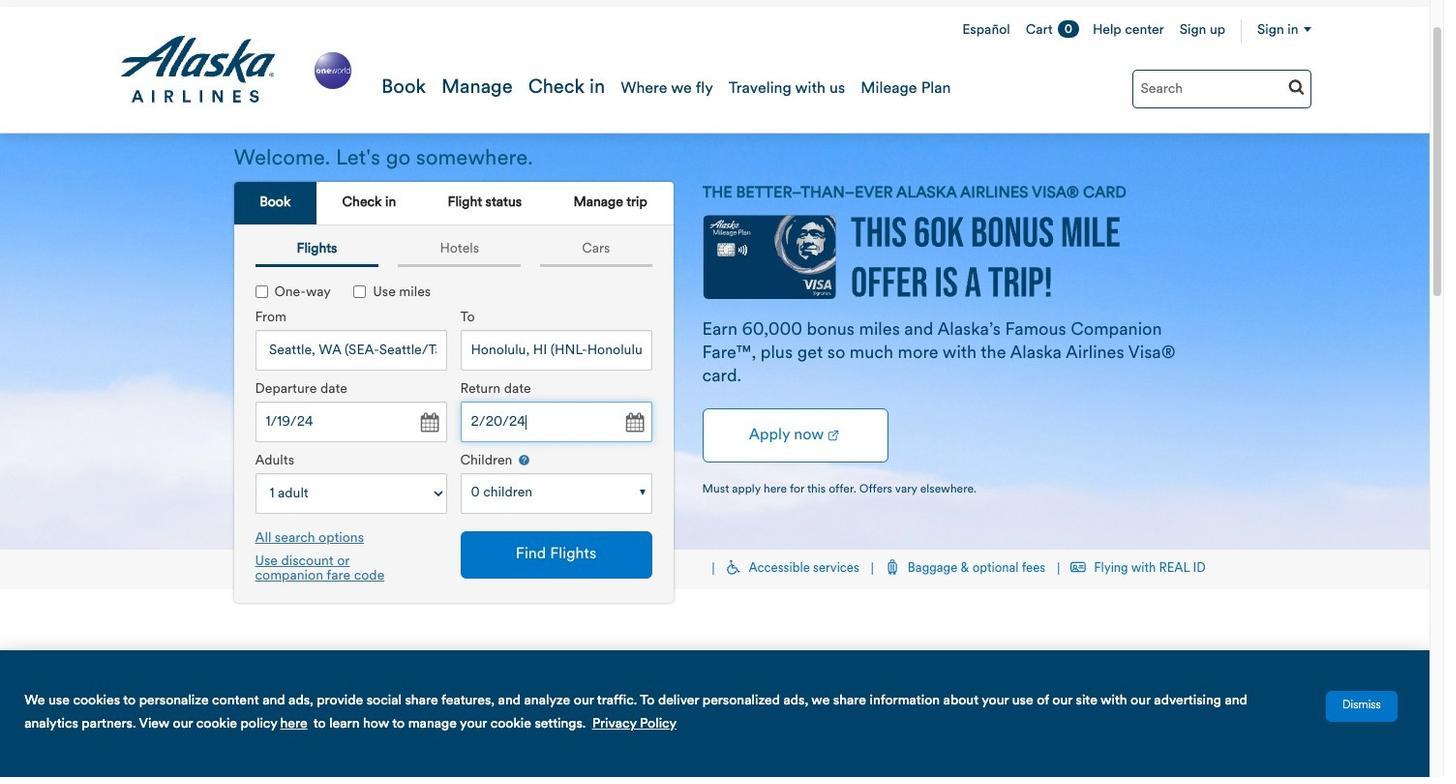 Task type: describe. For each thing, give the bounding box(es) containing it.
0 vertical spatial tab list
[[234, 182, 673, 226]]

oneworld logo image
[[310, 48, 355, 93]]

open datepicker image
[[415, 410, 442, 437]]

the most care in the air starts here. element
[[234, 667, 669, 777]]

open datepicker image
[[620, 410, 647, 437]]



Task type: locate. For each thing, give the bounding box(es) containing it.
search button image
[[1288, 78, 1304, 95]]

alaska airlines logo image
[[119, 36, 276, 104]]

form
[[241, 263, 659, 592]]

None text field
[[460, 330, 652, 371], [255, 402, 447, 443], [460, 330, 652, 371], [255, 402, 447, 443]]

this 60k bonus mile offer is a trip. element
[[0, 134, 1429, 550]]

this 60k bonus mile offer is a trip. image
[[850, 216, 1119, 297]]

alaska airlines credit card. image
[[702, 215, 836, 310]]

None text field
[[255, 330, 447, 371], [460, 402, 652, 443], [255, 330, 447, 371], [460, 402, 652, 443]]

cookieconsent dialog
[[0, 651, 1429, 777]]

None checkbox
[[255, 286, 268, 298], [354, 286, 366, 298], [255, 286, 268, 298], [354, 286, 366, 298]]

Search text field
[[1132, 70, 1311, 108]]

1 vertical spatial tab list
[[245, 235, 662, 267]]

tab list
[[234, 182, 673, 226], [245, 235, 662, 267]]



Task type: vqa. For each thing, say whether or not it's contained in the screenshot.
form at left
yes



